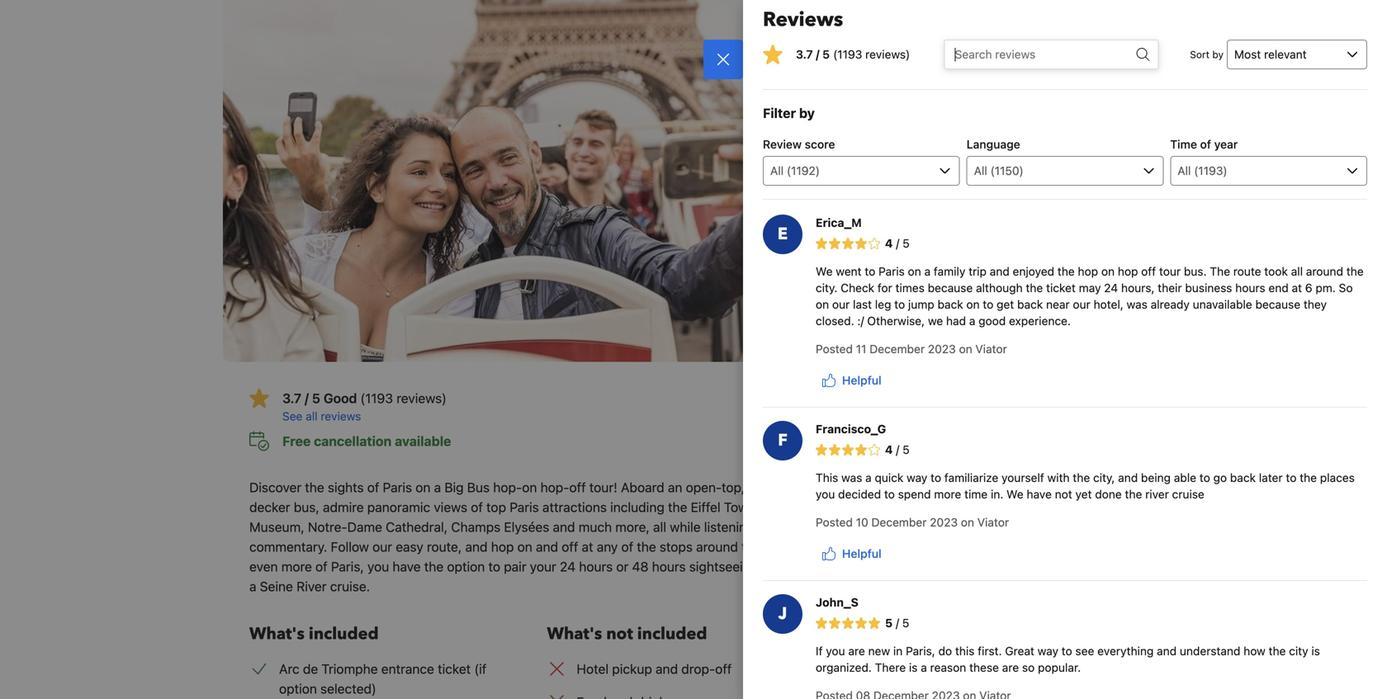 Task type: describe. For each thing, give the bounding box(es) containing it.
have inside 'this was a quick way to familiarize yourself with the city, and being able to go back later to the places you decided to spend more time in. we have not yet done the river cruise'
[[1027, 488, 1052, 501]]

of inside reviews dialog
[[1200, 137, 1211, 151]]

paris, inside if you are new in paris, do this first. great way to see everything and understand how the city is organized. there is a reason these are so popular.
[[906, 644, 935, 658]]

on down the elysées
[[517, 539, 532, 555]]

they
[[1304, 298, 1327, 311]]

or
[[616, 559, 629, 575]]

1 horizontal spatial hours
[[652, 559, 686, 575]]

at inside free cancellation available cancel for free before 21 january at 0:00 for a full refund
[[1050, 679, 1059, 691]]

helpful for f
[[842, 547, 881, 561]]

year
[[1214, 137, 1238, 151]]

reviews) inside the 3.7 / 5 good (1193 reviews) see all reviews
[[397, 391, 447, 406]]

pm.
[[1316, 281, 1336, 295]]

filter by
[[763, 105, 815, 121]]

this
[[955, 644, 975, 658]]

4 / 5 for f
[[885, 443, 910, 457]]

hotel,
[[1094, 298, 1124, 311]]

1 horizontal spatial is
[[1311, 644, 1320, 658]]

filter
[[763, 105, 796, 121]]

open-
[[686, 480, 722, 495]]

all inside the 3.7 / 5 good (1193 reviews) see all reviews
[[306, 410, 318, 423]]

5 up "show more dates"
[[903, 443, 910, 457]]

0 horizontal spatial not
[[606, 623, 633, 646]]

5 inside the 3.7 / 5 good (1193 reviews) see all reviews
[[312, 391, 320, 406]]

selected)
[[320, 681, 376, 697]]

tickets and prices
[[845, 388, 987, 411]]

at inside we went to paris on a family trip and enjoyed the hop on hop off tour bus. the route took all around the city. check for times because although the ticket may 24 hours, their business hours end at 6 pm. so on our last leg to jump back on to get back near our hotel, was already unavailable because they closed. :/ otherwise, we had a good experience.
[[1292, 281, 1302, 295]]

notre-
[[308, 519, 347, 535]]

hours,
[[1121, 281, 1155, 295]]

23
[[941, 515, 966, 542]]

helpful button for f
[[816, 539, 888, 569]]

0 horizontal spatial is
[[909, 661, 918, 675]]

a left the big
[[434, 480, 441, 495]]

to up check
[[865, 265, 875, 278]]

3.7 / 5 (1193 reviews)
[[796, 47, 910, 61]]

to up town.
[[758, 519, 770, 535]]

6
[[1305, 281, 1312, 295]]

review
[[763, 137, 802, 151]]

we inside we went to paris on a family trip and enjoyed the hop on hop off tour bus. the route took all around the city. check for times because although the ticket may 24 hours, their business hours end at 6 pm. so on our last leg to jump back on to get back near our hotel, was already unavailable because they closed. :/ otherwise, we had a good experience.
[[816, 265, 833, 278]]

organized.
[[816, 661, 872, 675]]

4 for f
[[885, 443, 893, 457]]

2 hop- from the left
[[540, 480, 569, 495]]

what's not included
[[547, 623, 707, 646]]

easy
[[396, 539, 423, 555]]

reviews
[[321, 410, 361, 423]]

in.
[[991, 488, 1003, 501]]

around inside discover the sights of paris on a big bus hop-on hop-off tour! aboard an open-top, double- decker bus, admire panoramic views of top paris attractions including the eiffel tower, louvre museum, notre-dame cathedral, champs elysées and much more, all while listening to audio commentary. follow our easy route, and hop on and off at any of the stops around town. to see even more of paris, you have the option to pair your 24 hours or 48 hours sightseeing pass with a seine river cruise.
[[696, 539, 738, 555]]

and up your
[[536, 539, 558, 555]]

stops
[[660, 539, 693, 555]]

jump
[[908, 298, 934, 311]]

2 horizontal spatial hop
[[1118, 265, 1138, 278]]

end
[[1269, 281, 1289, 295]]

hop inside discover the sights of paris on a big bus hop-on hop-off tour! aboard an open-top, double- decker bus, admire panoramic views of top paris attractions including the eiffel tower, louvre museum, notre-dame cathedral, champs elysées and much more, all while listening to audio commentary. follow our easy route, and hop on and off at any of the stops around town. to see even more of paris, you have the option to pair your 24 hours or 48 hours sightseeing pass with a seine river cruise.
[[491, 539, 514, 555]]

1 included from the left
[[309, 623, 379, 646]]

0 vertical spatial because
[[928, 281, 973, 295]]

free for free cancellation available cancel for free before 21 january at 0:00 for a full refund
[[892, 660, 920, 675]]

0 horizontal spatial are
[[848, 644, 865, 658]]

more inside button
[[884, 459, 912, 473]]

town.
[[741, 539, 774, 555]]

to right later
[[1286, 471, 1297, 485]]

helpful for e
[[842, 374, 881, 387]]

and down 'attractions'
[[553, 519, 575, 535]]

prices
[[939, 388, 987, 411]]

reason
[[930, 661, 966, 675]]

double-
[[748, 480, 795, 495]]

near
[[1046, 298, 1070, 311]]

new
[[868, 644, 890, 658]]

paris inside we went to paris on a family trip and enjoyed the hop on hop off tour bus. the route took all around the city. check for times because although the ticket may 24 hours, their business hours end at 6 pm. so on our last leg to jump back on to get back near our hotel, was already unavailable because they closed. :/ otherwise, we had a good experience.
[[879, 265, 905, 278]]

back inside 'this was a quick way to familiarize yourself with the city, and being able to go back later to the places you decided to spend more time in. we have not yet done the river cruise'
[[1230, 471, 1256, 485]]

by for sort by
[[1212, 49, 1224, 60]]

had
[[946, 314, 966, 328]]

much
[[579, 519, 612, 535]]

trip
[[969, 265, 987, 278]]

0 horizontal spatial back
[[938, 298, 963, 311]]

in
[[893, 644, 903, 658]]

river
[[296, 579, 327, 594]]

around inside we went to paris on a family trip and enjoyed the hop on hop off tour bus. the route took all around the city. check for times because although the ticket may 24 hours, their business hours end at 6 pm. so on our last leg to jump back on to get back near our hotel, was already unavailable because they closed. :/ otherwise, we had a good experience.
[[1306, 265, 1343, 278]]

drop-
[[681, 661, 715, 677]]

times
[[895, 281, 925, 295]]

hours inside we went to paris on a family trip and enjoyed the hop on hop off tour bus. the route took all around the city. check for times because although the ticket may 24 hours, their business hours end at 6 pm. so on our last leg to jump back on to get back near our hotel, was already unavailable because they closed. :/ otherwise, we had a good experience.
[[1235, 281, 1265, 295]]

2 vertical spatial by
[[1004, 427, 1020, 443]]

to down quick on the bottom right of page
[[884, 488, 895, 501]]

city
[[1289, 644, 1308, 658]]

top,
[[722, 480, 745, 495]]

francisco_g
[[816, 422, 886, 436]]

on up 'good'
[[966, 298, 980, 311]]

on down had
[[959, 342, 972, 356]]

the left the places
[[1300, 471, 1317, 485]]

/ for f
[[896, 443, 899, 457]]

free for free cancellation available
[[282, 433, 311, 449]]

cancellation for free cancellation available
[[314, 433, 392, 449]]

hour
[[879, 613, 910, 628]]

f
[[778, 429, 787, 452]]

e
[[778, 223, 788, 246]]

1 horizontal spatial back
[[1017, 298, 1043, 311]]

entrance
[[381, 661, 434, 677]]

first.
[[978, 644, 1002, 658]]

1 horizontal spatial for
[[926, 679, 939, 691]]

december for f
[[871, 516, 927, 529]]

posted 11 december 2023 on viator
[[816, 342, 1007, 356]]

all left 28 in the right top of the page
[[1069, 310, 1082, 323]]

to right leg
[[894, 298, 905, 311]]

a inside if you are new in paris, do this first. great way to see everything and understand how the city is organized. there is a reason these are so popular.
[[921, 661, 927, 675]]

everything
[[1097, 644, 1154, 658]]

popular.
[[1038, 661, 1081, 675]]

to left pair in the left of the page
[[488, 559, 500, 575]]

tue 23
[[941, 500, 966, 542]]

triomphe
[[321, 661, 378, 677]]

there
[[875, 661, 906, 675]]

option inside arc de triomphe entrance ticket (if option selected)
[[279, 681, 317, 697]]

2 included from the left
[[637, 623, 707, 646]]

0 horizontal spatial hours
[[579, 559, 613, 575]]

their
[[1158, 281, 1182, 295]]

cruise.
[[330, 579, 370, 594]]

1 horizontal spatial our
[[832, 298, 850, 311]]

check
[[841, 281, 874, 295]]

cancellation for free cancellation available cancel for free before 21 january at 0:00 for a full refund
[[923, 660, 1001, 675]]

have inside discover the sights of paris on a big bus hop-on hop-off tour! aboard an open-top, double- decker bus, admire panoramic views of top paris attractions including the eiffel tower, louvre museum, notre-dame cathedral, champs elysées and much more, all while listening to audio commentary. follow our easy route, and hop on and off at any of the stops around town. to see even more of paris, you have the option to pair your 24 hours or 48 hours sightseeing pass with a seine river cruise.
[[393, 559, 421, 575]]

thu button
[[1070, 488, 1138, 569]]

route
[[1233, 265, 1261, 278]]

the
[[1210, 265, 1230, 278]]

2 horizontal spatial our
[[1073, 298, 1090, 311]]

ticket inside arc de triomphe entrance ticket (if option selected)
[[438, 661, 471, 677]]

good
[[979, 314, 1006, 328]]

cruise
[[1172, 488, 1204, 501]]

search
[[845, 427, 889, 443]]

28
[[1085, 310, 1099, 323]]

and inside 'this was a quick way to familiarize yourself with the city, and being able to go back later to the places you decided to spend more time in. we have not yet done the river cruise'
[[1118, 471, 1138, 485]]

to up spend
[[931, 471, 941, 485]]

more,
[[615, 519, 650, 535]]

eiffel
[[691, 500, 720, 515]]

5 down reviews
[[822, 47, 830, 61]]

to inside if you are new in paris, do this first. great way to see everything and understand how the city is organized. there is a reason these are so popular.
[[1062, 644, 1072, 658]]

sort by
[[1190, 49, 1224, 60]]

done
[[1095, 488, 1122, 501]]

and down champs
[[465, 539, 488, 555]]

we went to paris on a family trip and enjoyed the hop on hop off tour bus. the route took all around the city. check for times because although the ticket may 24 hours, their business hours end at 6 pm. so on our last leg to jump back on to get back near our hotel, was already unavailable because they closed. :/ otherwise, we had a good experience.
[[816, 265, 1364, 328]]

on left the big
[[416, 480, 431, 495]]

language
[[967, 137, 1020, 151]]

and left drop-
[[656, 661, 678, 677]]

the left river
[[1125, 488, 1142, 501]]

5 up new
[[885, 616, 893, 630]]

your
[[530, 559, 556, 575]]

with inside 'this was a quick way to familiarize yourself with the city, and being able to go back later to the places you decided to spend more time in. we have not yet done the river cruise'
[[1047, 471, 1070, 485]]

the inside if you are new in paris, do this first. great way to see everything and understand how the city is organized. there is a reason these are so popular.
[[1269, 644, 1286, 658]]

to left go
[[1200, 471, 1210, 485]]

with inside discover the sights of paris on a big bus hop-on hop-off tour! aboard an open-top, double- decker bus, admire panoramic views of top paris attractions including the eiffel tower, louvre museum, notre-dame cathedral, champs elysées and much more, all while listening to audio commentary. follow our easy route, and hop on and off at any of the stops around town. to see even more of paris, you have the option to pair your 24 hours or 48 hours sightseeing pass with a seine river cruise.
[[793, 559, 818, 575]]

see all reviews button
[[282, 408, 818, 425]]

1 vertical spatial ticket
[[893, 427, 929, 443]]

go
[[1213, 471, 1227, 485]]

spend
[[898, 488, 931, 501]]

3.7 for (1193
[[796, 47, 813, 61]]

cathedral,
[[386, 519, 448, 535]]

so
[[1022, 661, 1035, 675]]

1 horizontal spatial are
[[1002, 661, 1019, 675]]

23 region
[[831, 481, 1151, 577]]

24 inside discover the sights of paris on a big bus hop-on hop-off tour! aboard an open-top, double- decker bus, admire panoramic views of top paris attractions including the eiffel tower, louvre museum, notre-dame cathedral, champs elysées and much more, all while listening to audio commentary. follow our easy route, and hop on and off at any of the stops around town. to see even more of paris, you have the option to pair your 24 hours or 48 hours sightseeing pass with a seine river cruise.
[[560, 559, 576, 575]]

2 vertical spatial paris
[[510, 500, 539, 515]]

unavailable
[[1193, 298, 1252, 311]]

a right had
[[969, 314, 975, 328]]

erica_m
[[816, 216, 862, 230]]

on up the elysées
[[522, 480, 537, 495]]

erica_m element
[[778, 223, 788, 246]]

if
[[816, 644, 823, 658]]

the up 'so'
[[1346, 265, 1364, 278]]

tower,
[[724, 500, 763, 515]]

a left family
[[924, 265, 931, 278]]

the down "enjoyed"
[[1026, 281, 1043, 295]]

may
[[1079, 281, 1101, 295]]

an
[[668, 480, 682, 495]]

3.7 for good
[[282, 391, 301, 406]]

this was a quick way to familiarize yourself with the city, and being able to go back later to the places you decided to spend more time in. we have not yet done the river cruise
[[816, 471, 1355, 501]]

on down "city."
[[816, 298, 829, 311]]

available for free cancellation available
[[395, 433, 451, 449]]

1 hop- from the left
[[493, 480, 522, 495]]

(1193 inside reviews dialog
[[833, 47, 862, 61]]



Task type: locate. For each thing, give the bounding box(es) containing it.
big
[[444, 480, 464, 495]]

discover the sights of paris on a big bus hop-on hop-off tour! aboard an open-top, double- decker bus, admire panoramic views of top paris attractions including the eiffel tower, louvre museum, notre-dame cathedral, champs elysées and much more, all while listening to audio commentary. follow our easy route, and hop on and off at any of the stops around town. to see even more of paris, you have the option to pair your 24 hours or 48 hours sightseeing pass with a seine river cruise.
[[249, 480, 818, 594]]

2 horizontal spatial at
[[1292, 281, 1302, 295]]

1 vertical spatial show
[[851, 459, 881, 473]]

hop- up 'attractions'
[[540, 480, 569, 495]]

2 posted from the top
[[816, 516, 853, 529]]

seine
[[260, 579, 293, 594]]

francisco_g element
[[778, 429, 787, 452]]

0 vertical spatial more
[[884, 459, 912, 473]]

0 horizontal spatial available
[[395, 433, 451, 449]]

on up hotel,
[[1101, 265, 1115, 278]]

are
[[848, 644, 865, 658], [1002, 661, 1019, 675]]

all inside discover the sights of paris on a big bus hop-on hop-off tour! aboard an open-top, double- decker bus, admire panoramic views of top paris attractions including the eiffel tower, louvre museum, notre-dame cathedral, champs elysées and much more, all while listening to audio commentary. follow our easy route, and hop on and off at any of the stops around town. to see even more of paris, you have the option to pair your 24 hours or 48 hours sightseeing pass with a seine river cruise.
[[653, 519, 666, 535]]

2023 down we
[[928, 342, 956, 356]]

business
[[1185, 281, 1232, 295]]

1 horizontal spatial ticket
[[893, 427, 929, 443]]

tue
[[944, 500, 963, 514]]

at down popular.
[[1050, 679, 1059, 691]]

10
[[856, 516, 868, 529]]

any
[[597, 539, 618, 555]]

at left 6
[[1292, 281, 1302, 295]]

1 horizontal spatial 3.7
[[796, 47, 813, 61]]

posted for e
[[816, 342, 853, 356]]

not left yet
[[1055, 488, 1072, 501]]

show more dates button
[[845, 451, 952, 481]]

1 vertical spatial paris,
[[906, 644, 935, 658]]

attractions
[[542, 500, 607, 515]]

not
[[1055, 488, 1072, 501], [606, 623, 633, 646]]

all inside we went to paris on a family trip and enjoyed the hop on hop off tour bus. the route took all around the city. check for times because although the ticket may 24 hours, their business hours end at 6 pm. so on our last leg to jump back on to get back near our hotel, was already unavailable because they closed. :/ otherwise, we had a good experience.
[[1291, 265, 1303, 278]]

show for show more dates
[[851, 459, 881, 473]]

0 horizontal spatial see
[[796, 539, 817, 555]]

a inside free cancellation available cancel for free before 21 january at 0:00 for a full refund
[[1102, 679, 1107, 691]]

by for filter by
[[799, 105, 815, 121]]

1 helpful button from the top
[[816, 366, 888, 395]]

1 vertical spatial see
[[1075, 644, 1094, 658]]

see
[[282, 410, 303, 423]]

pickup
[[612, 661, 652, 677]]

included up triomphe
[[309, 623, 379, 646]]

2 helpful from the top
[[842, 547, 881, 561]]

at inside discover the sights of paris on a big bus hop-on hop-off tour! aboard an open-top, double- decker bus, admire panoramic views of top paris attractions including the eiffel tower, louvre museum, notre-dame cathedral, champs elysées and much more, all while listening to audio commentary. follow our easy route, and hop on and off at any of the stops around town. to see even more of paris, you have the option to pair your 24 hours or 48 hours sightseeing pass with a seine river cruise.
[[582, 539, 593, 555]]

free up cancel
[[892, 660, 920, 675]]

is right city
[[1311, 644, 1320, 658]]

you inside 'this was a quick way to familiarize yourself with the city, and being able to go back later to the places you decided to spend more time in. we have not yet done the river cruise'
[[816, 488, 835, 501]]

2 horizontal spatial more
[[934, 488, 961, 501]]

show left 28 in the right top of the page
[[1036, 310, 1066, 323]]

1 vertical spatial helpful
[[842, 547, 881, 561]]

by right sort
[[1212, 49, 1224, 60]]

0 vertical spatial cancellation
[[314, 433, 392, 449]]

reviews) inside reviews dialog
[[865, 47, 910, 61]]

included up hotel pickup and drop-off
[[637, 623, 707, 646]]

3.7 inside the 3.7 / 5 good (1193 reviews) see all reviews
[[282, 391, 301, 406]]

cancellation down reviews
[[314, 433, 392, 449]]

0 vertical spatial we
[[816, 265, 833, 278]]

the left city
[[1269, 644, 1286, 658]]

1 vertical spatial option
[[279, 681, 317, 697]]

1 vertical spatial with
[[793, 559, 818, 575]]

24 inside we went to paris on a family trip and enjoyed the hop on hop off tour bus. the route took all around the city. check for times because although the ticket may 24 hours, their business hours end at 6 pm. so on our last leg to jump back on to get back near our hotel, was already unavailable because they closed. :/ otherwise, we had a good experience.
[[1104, 281, 1118, 295]]

posted
[[816, 342, 853, 356], [816, 516, 853, 529]]

1 helpful from the top
[[842, 374, 881, 387]]

0 horizontal spatial show
[[851, 459, 881, 473]]

1 vertical spatial 3.7
[[282, 391, 301, 406]]

1 vertical spatial 4
[[885, 443, 893, 457]]

0 horizontal spatial ticket
[[438, 661, 471, 677]]

you right if in the right bottom of the page
[[826, 644, 845, 658]]

0 vertical spatial was
[[1127, 298, 1148, 311]]

helpful
[[842, 374, 881, 387], [842, 547, 881, 561]]

1 posted from the top
[[816, 342, 853, 356]]

to
[[865, 265, 875, 278], [894, 298, 905, 311], [983, 298, 994, 311], [931, 471, 941, 485], [1200, 471, 1210, 485], [1286, 471, 1297, 485], [884, 488, 895, 501], [758, 519, 770, 535], [488, 559, 500, 575], [1062, 644, 1072, 658]]

0 vertical spatial by
[[1212, 49, 1224, 60]]

0 vertical spatial see
[[796, 539, 817, 555]]

2023 down the tue
[[930, 516, 958, 529]]

our up closed.
[[832, 298, 850, 311]]

0 vertical spatial december
[[870, 342, 925, 356]]

what's for what's included
[[249, 623, 305, 646]]

show inside button
[[851, 459, 881, 473]]

way inside if you are new in paris, do this first. great way to see everything and understand how the city is organized. there is a reason these are so popular.
[[1038, 644, 1058, 658]]

was inside we went to paris on a family trip and enjoyed the hop on hop off tour bus. the route took all around the city. check for times because although the ticket may 24 hours, their business hours end at 6 pm. so on our last leg to jump back on to get back near our hotel, was already unavailable because they closed. :/ otherwise, we had a good experience.
[[1127, 298, 1148, 311]]

2 vertical spatial ticket
[[438, 661, 471, 677]]

john_s element
[[778, 603, 787, 626]]

paris, right in
[[906, 644, 935, 658]]

hotel pickup and drop-off
[[577, 661, 732, 677]]

of left "year"
[[1200, 137, 1211, 151]]

the down route,
[[424, 559, 444, 575]]

show for show all 28 photos
[[1036, 310, 1066, 323]]

paris,
[[331, 559, 364, 575], [906, 644, 935, 658]]

have
[[1027, 488, 1052, 501], [393, 559, 421, 575]]

j
[[778, 603, 787, 625]]

4 for e
[[885, 237, 893, 250]]

1 vertical spatial is
[[909, 661, 918, 675]]

helpful up tickets
[[842, 374, 881, 387]]

/ left the good
[[305, 391, 309, 406]]

already
[[1151, 298, 1190, 311]]

0 vertical spatial 24
[[1104, 281, 1118, 295]]

what's
[[249, 623, 305, 646], [547, 623, 602, 646]]

because
[[928, 281, 973, 295], [1255, 298, 1300, 311]]

(1193 inside the 3.7 / 5 good (1193 reviews) see all reviews
[[360, 391, 393, 406]]

0 horizontal spatial cancellation
[[314, 433, 392, 449]]

later
[[1259, 471, 1283, 485]]

de
[[303, 661, 318, 677]]

1 horizontal spatial around
[[1306, 265, 1343, 278]]

2 horizontal spatial ticket
[[1046, 281, 1076, 295]]

what's up arc
[[249, 623, 305, 646]]

more
[[884, 459, 912, 473], [934, 488, 961, 501], [281, 559, 312, 575]]

dates
[[915, 459, 946, 473]]

score
[[805, 137, 835, 151]]

of up river at the left of the page
[[315, 559, 328, 575]]

thu
[[1094, 500, 1114, 514]]

posted left 10
[[816, 516, 853, 529]]

2 4 from the top
[[885, 443, 893, 457]]

at left any
[[582, 539, 593, 555]]

1 vertical spatial paris
[[383, 480, 412, 495]]

and left prices
[[905, 388, 935, 411]]

0 horizontal spatial more
[[281, 559, 312, 575]]

and inside we went to paris on a family trip and enjoyed the hop on hop off tour bus. the route took all around the city. check for times because although the ticket may 24 hours, their business hours end at 6 pm. so on our last leg to jump back on to get back near our hotel, was already unavailable because they closed. :/ otherwise, we had a good experience.
[[990, 265, 1010, 278]]

1 4 / 5 from the top
[[885, 237, 910, 250]]

paris, inside discover the sights of paris on a big bus hop-on hop-off tour! aboard an open-top, double- decker bus, admire panoramic views of top paris attractions including the eiffel tower, louvre museum, notre-dame cathedral, champs elysées and much more, all while listening to audio commentary. follow our easy route, and hop on and off at any of the stops around town. to see even more of paris, you have the option to pair your 24 hours or 48 hours sightseeing pass with a seine river cruise.
[[331, 559, 364, 575]]

viator for e
[[975, 342, 1007, 356]]

5 left ticket on the bottom right
[[902, 616, 909, 630]]

0 vertical spatial with
[[1047, 471, 1070, 485]]

hop up hours,
[[1118, 265, 1138, 278]]

0 horizontal spatial included
[[309, 623, 379, 646]]

wed
[[1017, 500, 1041, 514]]

viator down in.
[[977, 516, 1009, 529]]

0 horizontal spatial paris
[[383, 480, 412, 495]]

what's included
[[249, 623, 379, 646]]

aboard
[[621, 480, 664, 495]]

with right pass
[[793, 559, 818, 575]]

off inside we went to paris on a family trip and enjoyed the hop on hop off tour bus. the route took all around the city. check for times because although the ticket may 24 hours, their business hours end at 6 pm. so on our last leg to jump back on to get back near our hotel, was already unavailable because they closed. :/ otherwise, we had a good experience.
[[1141, 265, 1156, 278]]

1 horizontal spatial we
[[1007, 488, 1024, 501]]

1 vertical spatial viator
[[977, 516, 1009, 529]]

the right "enjoyed"
[[1058, 265, 1075, 278]]

was up decided
[[841, 471, 862, 485]]

by right filter
[[799, 105, 815, 121]]

0 vertical spatial you
[[816, 488, 835, 501]]

the up bus,
[[305, 480, 324, 495]]

champs
[[451, 519, 501, 535]]

1 horizontal spatial paris
[[510, 500, 539, 515]]

what's up hotel
[[547, 623, 602, 646]]

all left while
[[653, 519, 666, 535]]

1 horizontal spatial reviews)
[[865, 47, 910, 61]]

of left top
[[471, 500, 483, 515]]

ticket inside we went to paris on a family trip and enjoyed the hop on hop off tour bus. the route took all around the city. check for times because although the ticket may 24 hours, their business hours end at 6 pm. so on our last leg to jump back on to get back near our hotel, was already unavailable because they closed. :/ otherwise, we had a good experience.
[[1046, 281, 1076, 295]]

all
[[1291, 265, 1303, 278], [1069, 310, 1082, 323], [306, 410, 318, 423], [653, 519, 666, 535]]

1 what's from the left
[[249, 623, 305, 646]]

our inside discover the sights of paris on a big bus hop-on hop-off tour! aboard an open-top, double- decker bus, admire panoramic views of top paris attractions including the eiffel tower, louvre museum, notre-dame cathedral, champs elysées and much more, all while listening to audio commentary. follow our easy route, and hop on and off at any of the stops around town. to see even more of paris, you have the option to pair your 24 hours or 48 hours sightseeing pass with a seine river cruise.
[[372, 539, 392, 555]]

0 vertical spatial 4
[[885, 237, 893, 250]]

1 horizontal spatial by
[[1004, 427, 1020, 443]]

time
[[1170, 137, 1197, 151]]

2023 for e
[[928, 342, 956, 356]]

to up 'good'
[[983, 298, 994, 311]]

1 horizontal spatial not
[[1055, 488, 1072, 501]]

for up leg
[[878, 281, 892, 295]]

cancellation down this on the right bottom of page
[[923, 660, 1001, 675]]

the up yet
[[1073, 471, 1090, 485]]

3.7 / 5 good (1193 reviews) see all reviews
[[282, 391, 447, 423]]

0 vertical spatial have
[[1027, 488, 1052, 501]]

reviews dialog
[[703, 0, 1387, 699]]

0 vertical spatial helpful button
[[816, 366, 888, 395]]

:/
[[857, 314, 864, 328]]

with right yourself
[[1047, 471, 1070, 485]]

a up cancel
[[921, 661, 927, 675]]

/ inside the 3.7 / 5 good (1193 reviews) see all reviews
[[305, 391, 309, 406]]

0 horizontal spatial because
[[928, 281, 973, 295]]

2 horizontal spatial for
[[1086, 679, 1099, 691]]

2 4 / 5 from the top
[[885, 443, 910, 457]]

the down an
[[668, 500, 687, 515]]

on up times
[[908, 265, 921, 278]]

have down easy
[[393, 559, 421, 575]]

of right any
[[621, 539, 633, 555]]

refund
[[909, 694, 939, 699]]

4 / 5 up "show more dates"
[[885, 443, 910, 457]]

places
[[1320, 471, 1355, 485]]

2 horizontal spatial 24
[[1104, 281, 1118, 295]]

posted for f
[[816, 516, 853, 529]]

more left time
[[934, 488, 961, 501]]

and inside if you are new in paris, do this first. great way to see everything and understand how the city is organized. there is a reason these are so popular.
[[1157, 644, 1177, 658]]

listening
[[704, 519, 754, 535]]

pass
[[762, 559, 790, 575]]

was inside 'this was a quick way to familiarize yourself with the city, and being able to go back later to the places you decided to spend more time in. we have not yet done the river cruise'
[[841, 471, 862, 485]]

(1193 right the good
[[360, 391, 393, 406]]

is up cancel
[[909, 661, 918, 675]]

a down even
[[249, 579, 256, 594]]

/ up "show more dates"
[[896, 443, 899, 457]]

1 vertical spatial are
[[1002, 661, 1019, 675]]

top
[[486, 500, 506, 515]]

2 vertical spatial you
[[826, 644, 845, 658]]

more inside discover the sights of paris on a big bus hop-on hop-off tour! aboard an open-top, double- decker bus, admire panoramic views of top paris attractions including the eiffel tower, louvre museum, notre-dame cathedral, champs elysées and much more, all while listening to audio commentary. follow our easy route, and hop on and off at any of the stops around town. to see even more of paris, you have the option to pair your 24 hours or 48 hours sightseeing pass with a seine river cruise.
[[281, 559, 312, 575]]

24 right your
[[560, 559, 576, 575]]

0 horizontal spatial free
[[282, 433, 311, 449]]

2 helpful button from the top
[[816, 539, 888, 569]]

museum,
[[249, 519, 304, 535]]

back up experience.
[[1017, 298, 1043, 311]]

1 horizontal spatial at
[[1050, 679, 1059, 691]]

/ for j
[[896, 616, 899, 630]]

option inside discover the sights of paris on a big bus hop-on hop-off tour! aboard an open-top, double- decker bus, admire panoramic views of top paris attractions including the eiffel tower, louvre museum, notre-dame cathedral, champs elysées and much more, all while listening to audio commentary. follow our easy route, and hop on and off at any of the stops around town. to see even more of paris, you have the option to pair your 24 hours or 48 hours sightseeing pass with a seine river cruise.
[[447, 559, 485, 575]]

1 vertical spatial 24
[[560, 559, 576, 575]]

0 horizontal spatial by
[[799, 105, 815, 121]]

the up 48
[[637, 539, 656, 555]]

1 vertical spatial reviews)
[[397, 391, 447, 406]]

/ up times
[[896, 237, 899, 250]]

2 vertical spatial 24
[[859, 613, 876, 628]]

cancellation inside free cancellation available cancel for free before 21 january at 0:00 for a full refund
[[923, 660, 1001, 675]]

arc de triomphe entrance ticket (if option selected)
[[279, 661, 487, 697]]

not inside 'this was a quick way to familiarize yourself with the city, and being able to go back later to the places you decided to spend more time in. we have not yet done the river cruise'
[[1055, 488, 1072, 501]]

familiarize
[[944, 471, 998, 485]]

helpful button for e
[[816, 366, 888, 395]]

more left the dates
[[884, 459, 912, 473]]

5 left the good
[[312, 391, 320, 406]]

0 vertical spatial viator
[[975, 342, 1007, 356]]

2 horizontal spatial hours
[[1235, 281, 1265, 295]]

by left date
[[1004, 427, 1020, 443]]

get
[[997, 298, 1014, 311]]

1 vertical spatial available
[[1004, 660, 1060, 675]]

1 horizontal spatial with
[[1047, 471, 1070, 485]]

are left so in the bottom right of the page
[[1002, 661, 1019, 675]]

0 vertical spatial helpful
[[842, 374, 881, 387]]

to up popular.
[[1062, 644, 1072, 658]]

what's for what's not included
[[547, 623, 602, 646]]

viator for f
[[977, 516, 1009, 529]]

available for free cancellation available cancel for free before 21 january at 0:00 for a full refund
[[1004, 660, 1060, 675]]

bus.
[[1184, 265, 1207, 278]]

free inside free cancellation available cancel for free before 21 january at 0:00 for a full refund
[[892, 660, 920, 675]]

3.7 down reviews
[[796, 47, 813, 61]]

you inside discover the sights of paris on a big bus hop-on hop-off tour! aboard an open-top, double- decker bus, admire panoramic views of top paris attractions including the eiffel tower, louvre museum, notre-dame cathedral, champs elysées and much more, all while listening to audio commentary. follow our easy route, and hop on and off at any of the stops around town. to see even more of paris, you have the option to pair your 24 hours or 48 hours sightseeing pass with a seine river cruise.
[[367, 559, 389, 575]]

2023
[[928, 342, 956, 356], [930, 516, 958, 529]]

for
[[878, 281, 892, 295], [926, 679, 939, 691], [1086, 679, 1099, 691]]

5 up times
[[903, 237, 910, 250]]

a up decided
[[865, 471, 872, 485]]

decided
[[838, 488, 881, 501]]

helpful down 10
[[842, 547, 881, 561]]

1 vertical spatial december
[[871, 516, 927, 529]]

a inside 'this was a quick way to familiarize yourself with the city, and being able to go back later to the places you decided to spend more time in. we have not yet done the river cruise'
[[865, 471, 872, 485]]

paris, down follow
[[331, 559, 364, 575]]

24 up hotel,
[[1104, 281, 1118, 295]]

all right see
[[306, 410, 318, 423]]

panoramic
[[367, 500, 430, 515]]

0 horizontal spatial for
[[878, 281, 892, 295]]

you up cruise.
[[367, 559, 389, 575]]

we inside 'this was a quick way to familiarize yourself with the city, and being able to go back later to the places you decided to spend more time in. we have not yet done the river cruise'
[[1007, 488, 1024, 501]]

january
[[1010, 679, 1047, 691]]

off
[[1141, 265, 1156, 278], [569, 480, 586, 495], [562, 539, 578, 555], [715, 661, 732, 677]]

way inside 'this was a quick way to familiarize yourself with the city, and being able to go back later to the places you decided to spend more time in. we have not yet done the river cruise'
[[907, 471, 927, 485]]

3.7 inside reviews dialog
[[796, 47, 813, 61]]

1 vertical spatial free
[[892, 660, 920, 675]]

was down hours,
[[1127, 298, 1148, 311]]

included
[[309, 623, 379, 646], [637, 623, 707, 646]]

0 vertical spatial is
[[1311, 644, 1320, 658]]

0 horizontal spatial around
[[696, 539, 738, 555]]

back up had
[[938, 298, 963, 311]]

1 horizontal spatial hop
[[1078, 265, 1098, 278]]

1 vertical spatial 4 / 5
[[885, 443, 910, 457]]

1 horizontal spatial because
[[1255, 298, 1300, 311]]

0 horizontal spatial have
[[393, 559, 421, 575]]

even
[[249, 559, 278, 575]]

closed.
[[816, 314, 854, 328]]

1 vertical spatial because
[[1255, 298, 1300, 311]]

all right took
[[1291, 265, 1303, 278]]

tour
[[1159, 265, 1181, 278]]

december for e
[[870, 342, 925, 356]]

before
[[964, 679, 994, 691]]

see inside if you are new in paris, do this first. great way to see everything and understand how the city is organized. there is a reason these are so popular.
[[1075, 644, 1094, 658]]

2023 for f
[[930, 516, 958, 529]]

these
[[969, 661, 999, 675]]

1 vertical spatial helpful button
[[816, 539, 888, 569]]

Search reviews search field
[[953, 45, 1130, 64]]

4 / 5 for e
[[885, 237, 910, 250]]

0 horizontal spatial was
[[841, 471, 862, 485]]

1 vertical spatial we
[[1007, 488, 1024, 501]]

show more dates
[[851, 459, 946, 473]]

review score
[[763, 137, 835, 151]]

and right everything
[[1157, 644, 1177, 658]]

we up "city."
[[816, 265, 833, 278]]

good
[[324, 391, 357, 406]]

1 vertical spatial cancellation
[[923, 660, 1001, 675]]

1 vertical spatial at
[[582, 539, 593, 555]]

the
[[1058, 265, 1075, 278], [1346, 265, 1364, 278], [1026, 281, 1043, 295], [1073, 471, 1090, 485], [1300, 471, 1317, 485], [305, 480, 324, 495], [1125, 488, 1142, 501], [668, 500, 687, 515], [637, 539, 656, 555], [424, 559, 444, 575], [1269, 644, 1286, 658]]

paris
[[879, 265, 905, 278], [383, 480, 412, 495], [510, 500, 539, 515]]

was
[[1127, 298, 1148, 311], [841, 471, 862, 485]]

ticket
[[913, 613, 953, 628]]

posted 10 december 2023 on viator
[[816, 516, 1009, 529]]

cancel
[[892, 679, 924, 691]]

including
[[610, 500, 664, 515]]

hop up pair in the left of the page
[[491, 539, 514, 555]]

1 horizontal spatial more
[[884, 459, 912, 473]]

1 vertical spatial by
[[799, 105, 815, 121]]

2 what's from the left
[[547, 623, 602, 646]]

1 horizontal spatial included
[[637, 623, 707, 646]]

tickets
[[845, 388, 900, 411]]

4 up "show more dates"
[[885, 443, 893, 457]]

0 horizontal spatial our
[[372, 539, 392, 555]]

of right sights
[[367, 480, 379, 495]]

you inside if you are new in paris, do this first. great way to see everything and understand how the city is organized. there is a reason these are so popular.
[[826, 644, 845, 658]]

1 vertical spatial (1193
[[360, 391, 393, 406]]

on down the tue
[[961, 516, 974, 529]]

our down may
[[1073, 298, 1090, 311]]

at
[[1292, 281, 1302, 295], [582, 539, 593, 555], [1050, 679, 1059, 691]]

/ down reviews
[[816, 47, 819, 61]]

date
[[1023, 427, 1051, 443]]

for right 0:00
[[1086, 679, 1099, 691]]

0 vertical spatial (1193
[[833, 47, 862, 61]]

3.7 up see
[[282, 391, 301, 406]]

available
[[395, 433, 451, 449], [1004, 660, 1060, 675]]

1 4 from the top
[[885, 237, 893, 250]]

free down see
[[282, 433, 311, 449]]

1 horizontal spatial hop-
[[540, 480, 569, 495]]

0 horizontal spatial way
[[907, 471, 927, 485]]

being
[[1141, 471, 1171, 485]]

available inside free cancellation available cancel for free before 21 january at 0:00 for a full refund
[[1004, 660, 1060, 675]]

0 horizontal spatial 3.7
[[282, 391, 301, 406]]

see inside discover the sights of paris on a big bus hop-on hop-off tour! aboard an open-top, double- decker bus, admire panoramic views of top paris attractions including the eiffel tower, louvre museum, notre-dame cathedral, champs elysées and much more, all while listening to audio commentary. follow our easy route, and hop on and off at any of the stops around town. to see even more of paris, you have the option to pair your 24 hours or 48 hours sightseeing pass with a seine river cruise.
[[796, 539, 817, 555]]

1 horizontal spatial free
[[892, 660, 920, 675]]

are up the "organized."
[[848, 644, 865, 658]]

because down family
[[928, 281, 973, 295]]

0 horizontal spatial hop
[[491, 539, 514, 555]]

sightseeing
[[689, 559, 758, 575]]

for inside we went to paris on a family trip and enjoyed the hop on hop off tour bus. the route took all around the city. check for times because although the ticket may 24 hours, their business hours end at 6 pm. so on our last leg to jump back on to get back near our hotel, was already unavailable because they closed. :/ otherwise, we had a good experience.
[[878, 281, 892, 295]]

0 horizontal spatial 24
[[560, 559, 576, 575]]

reviews)
[[865, 47, 910, 61], [397, 391, 447, 406]]

0 vertical spatial free
[[282, 433, 311, 449]]

0 vertical spatial around
[[1306, 265, 1343, 278]]

ticket
[[1046, 281, 1076, 295], [893, 427, 929, 443], [438, 661, 471, 677]]

11
[[856, 342, 866, 356]]

1 horizontal spatial show
[[1036, 310, 1066, 323]]

/ for e
[[896, 237, 899, 250]]

0 vertical spatial reviews)
[[865, 47, 910, 61]]

more inside 'this was a quick way to familiarize yourself with the city, and being able to go back later to the places you decided to spend more time in. we have not yet done the river cruise'
[[934, 488, 961, 501]]

commentary.
[[249, 539, 327, 555]]



Task type: vqa. For each thing, say whether or not it's contained in the screenshot.
the topmost 4
yes



